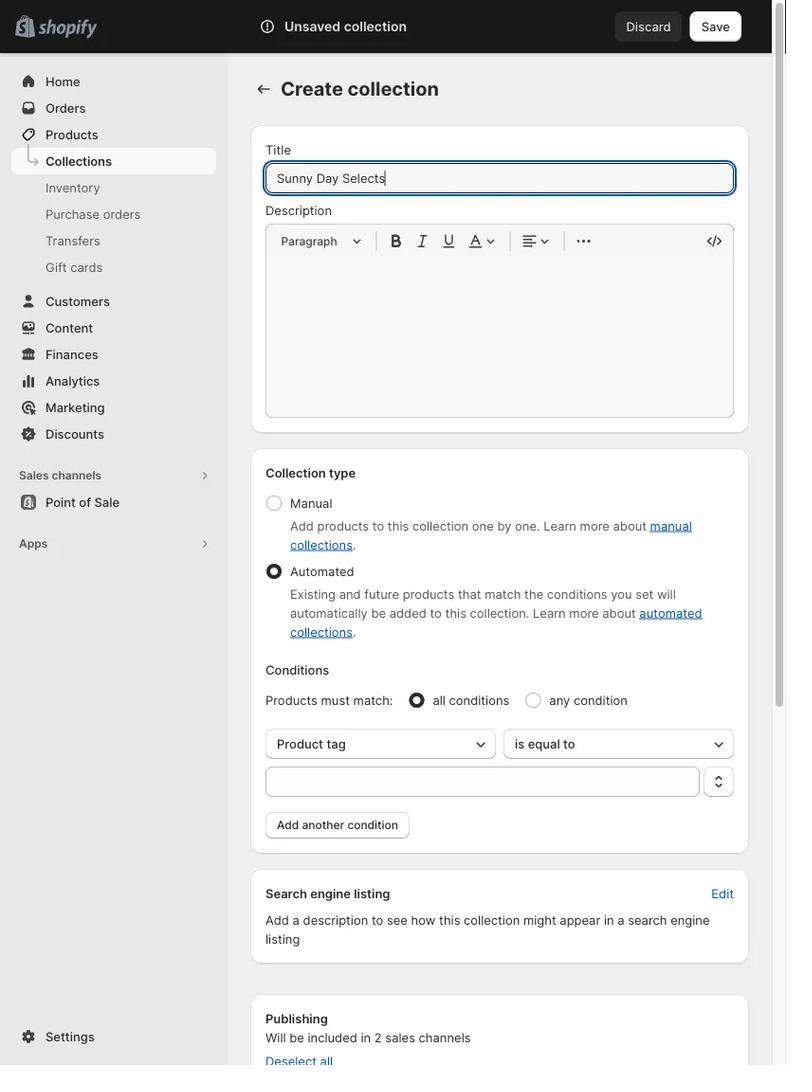 Task type: locate. For each thing, give the bounding box(es) containing it.
conditions right all
[[449, 693, 509, 708]]

channels up point of sale
[[52, 469, 102, 483]]

in right appear
[[604, 913, 614, 928]]

inventory
[[46, 180, 100, 195]]

be down the publishing at the bottom
[[289, 1031, 304, 1045]]

add inside the add a description to see how this collection might appear in a search engine listing
[[265, 913, 289, 928]]

settings link
[[11, 1024, 216, 1051]]

0 vertical spatial be
[[371, 606, 386, 621]]

1 vertical spatial add
[[277, 819, 299, 832]]

1 horizontal spatial conditions
[[547, 587, 607, 602]]

2 vertical spatial this
[[439, 913, 460, 928]]

add down search engine listing
[[265, 913, 289, 928]]

more right collection.
[[569, 606, 599, 621]]

conditions inside existing and future products that match the conditions you set will automatically be added to this collection. learn more about
[[547, 587, 607, 602]]

1 vertical spatial more
[[569, 606, 599, 621]]

products for products
[[46, 127, 98, 142]]

collections
[[290, 538, 353, 552], [290, 625, 353, 640]]

this down that
[[445, 606, 466, 621]]

. up automated
[[353, 538, 356, 552]]

1 vertical spatial engine
[[670, 913, 710, 928]]

marketing
[[46, 400, 105, 415]]

2 vertical spatial add
[[265, 913, 289, 928]]

1 horizontal spatial condition
[[574, 693, 628, 708]]

2 . from the top
[[353, 625, 356, 640]]

search inside button
[[258, 19, 299, 34]]

products down conditions
[[265, 693, 318, 708]]

products for products must match:
[[265, 693, 318, 708]]

a left description
[[293, 913, 300, 928]]

0 vertical spatial products
[[317, 519, 369, 533]]

orders
[[103, 207, 141, 221]]

and
[[339, 587, 361, 602]]

0 horizontal spatial listing
[[265, 932, 300, 947]]

collections for existing
[[290, 625, 353, 640]]

gift cards link
[[11, 254, 216, 281]]

products inside existing and future products that match the conditions you set will automatically be added to this collection. learn more about
[[403, 587, 454, 602]]

this inside existing and future products that match the conditions you set will automatically be added to this collection. learn more about
[[445, 606, 466, 621]]

add inside "button"
[[277, 819, 299, 832]]

any condition
[[549, 693, 628, 708]]

this
[[388, 519, 409, 533], [445, 606, 466, 621], [439, 913, 460, 928]]

to inside dropdown button
[[563, 737, 575, 751]]

1 vertical spatial this
[[445, 606, 466, 621]]

0 horizontal spatial products
[[46, 127, 98, 142]]

to left "see"
[[372, 913, 383, 928]]

0 vertical spatial add
[[290, 519, 314, 533]]

be inside existing and future products that match the conditions you set will automatically be added to this collection. learn more about
[[371, 606, 386, 621]]

1 collections from the top
[[290, 538, 353, 552]]

automatically
[[290, 606, 368, 621]]

1 vertical spatial search
[[265, 887, 307, 901]]

unsaved collection
[[284, 18, 407, 35]]

search
[[258, 19, 299, 34], [265, 887, 307, 901]]

add left the another
[[277, 819, 299, 832]]

manual collections link
[[290, 519, 692, 552]]

1 vertical spatial .
[[353, 625, 356, 640]]

1 vertical spatial be
[[289, 1031, 304, 1045]]

1 vertical spatial products
[[403, 587, 454, 602]]

channels right the sales
[[419, 1031, 471, 1045]]

collections for add
[[290, 538, 353, 552]]

this right 'how'
[[439, 913, 460, 928]]

by
[[497, 519, 511, 533]]

1 horizontal spatial channels
[[419, 1031, 471, 1045]]

products down the manual
[[317, 519, 369, 533]]

engine up description
[[310, 887, 351, 901]]

collection left might on the bottom right
[[464, 913, 520, 928]]

0 vertical spatial search
[[258, 19, 299, 34]]

how
[[411, 913, 436, 928]]

publishing
[[265, 1012, 328, 1026]]

home link
[[11, 68, 216, 95]]

existing and future products that match the conditions you set will automatically be added to this collection. learn more about
[[290, 587, 676, 621]]

marketing link
[[11, 394, 216, 421]]

channels inside publishing will be included in 2 sales channels
[[419, 1031, 471, 1045]]

must
[[321, 693, 350, 708]]

1 vertical spatial channels
[[419, 1031, 471, 1045]]

collections inside 'automated collections'
[[290, 625, 353, 640]]

add for add products to this collection one by one. learn more about
[[290, 519, 314, 533]]

0 horizontal spatial channels
[[52, 469, 102, 483]]

1 vertical spatial collections
[[290, 625, 353, 640]]

products
[[317, 519, 369, 533], [403, 587, 454, 602]]

search engine listing
[[265, 887, 390, 901]]

a left the search
[[617, 913, 624, 928]]

condition
[[574, 693, 628, 708], [347, 819, 398, 832]]

1 vertical spatial conditions
[[449, 693, 509, 708]]

condition right the any on the bottom right of the page
[[574, 693, 628, 708]]

a
[[293, 913, 300, 928], [617, 913, 624, 928]]

automated
[[639, 606, 702, 621]]

1 horizontal spatial in
[[604, 913, 614, 928]]

. for and
[[353, 625, 356, 640]]

0 vertical spatial conditions
[[547, 587, 607, 602]]

0 vertical spatial this
[[388, 519, 409, 533]]

tag
[[327, 737, 346, 751]]

finances
[[46, 347, 98, 362]]

collection
[[265, 466, 326, 480]]

2
[[374, 1031, 382, 1045]]

in left 2
[[361, 1031, 371, 1045]]

sales channels button
[[11, 463, 216, 489]]

listing up "see"
[[354, 887, 390, 901]]

2 a from the left
[[617, 913, 624, 928]]

products down orders
[[46, 127, 98, 142]]

manual
[[650, 519, 692, 533]]

products up added
[[403, 587, 454, 602]]

0 vertical spatial products
[[46, 127, 98, 142]]

match
[[485, 587, 521, 602]]

about left manual
[[613, 519, 647, 533]]

collections up automated
[[290, 538, 353, 552]]

channels
[[52, 469, 102, 483], [419, 1031, 471, 1045]]

engine down edit button
[[670, 913, 710, 928]]

paragraph button
[[274, 230, 368, 253]]

create
[[281, 77, 343, 101]]

customers link
[[11, 288, 216, 315]]

0 horizontal spatial condition
[[347, 819, 398, 832]]

listing down search engine listing
[[265, 932, 300, 947]]

will
[[657, 587, 676, 602]]

0 horizontal spatial in
[[361, 1031, 371, 1045]]

orders
[[46, 101, 86, 115]]

learn right one.
[[544, 519, 576, 533]]

1 horizontal spatial products
[[403, 587, 454, 602]]

1 vertical spatial learn
[[533, 606, 566, 621]]

. down the automatically
[[353, 625, 356, 640]]

1 horizontal spatial listing
[[354, 887, 390, 901]]

0 vertical spatial listing
[[354, 887, 390, 901]]

0 horizontal spatial be
[[289, 1031, 304, 1045]]

0 horizontal spatial a
[[293, 913, 300, 928]]

None text field
[[265, 767, 700, 797]]

channels inside button
[[52, 469, 102, 483]]

1 vertical spatial about
[[602, 606, 636, 621]]

search up description
[[265, 887, 307, 901]]

be down future
[[371, 606, 386, 621]]

conditions
[[265, 663, 329, 677]]

search up create
[[258, 19, 299, 34]]

0 vertical spatial collections
[[290, 538, 353, 552]]

1 vertical spatial in
[[361, 1031, 371, 1045]]

in
[[604, 913, 614, 928], [361, 1031, 371, 1045]]

description
[[303, 913, 368, 928]]

finances link
[[11, 341, 216, 368]]

any
[[549, 693, 570, 708]]

more
[[580, 519, 610, 533], [569, 606, 599, 621]]

collections down the automatically
[[290, 625, 353, 640]]

1 horizontal spatial a
[[617, 913, 624, 928]]

future
[[364, 587, 399, 602]]

listing
[[354, 887, 390, 901], [265, 932, 300, 947]]

2 collections from the top
[[290, 625, 353, 640]]

cards
[[70, 260, 103, 274]]

about
[[613, 519, 647, 533], [602, 606, 636, 621]]

1 vertical spatial products
[[265, 693, 318, 708]]

products
[[46, 127, 98, 142], [265, 693, 318, 708]]

0 vertical spatial in
[[604, 913, 614, 928]]

to
[[372, 519, 384, 533], [430, 606, 442, 621], [563, 737, 575, 751], [372, 913, 383, 928]]

learn down the the
[[533, 606, 566, 621]]

to right added
[[430, 606, 442, 621]]

content
[[46, 320, 93, 335]]

1 horizontal spatial products
[[265, 693, 318, 708]]

collections inside manual collections
[[290, 538, 353, 552]]

0 vertical spatial channels
[[52, 469, 102, 483]]

about down 'you'
[[602, 606, 636, 621]]

1 vertical spatial condition
[[347, 819, 398, 832]]

is equal to
[[515, 737, 575, 751]]

condition right the another
[[347, 819, 398, 832]]

0 vertical spatial .
[[353, 538, 356, 552]]

type
[[329, 466, 356, 480]]

0 vertical spatial engine
[[310, 887, 351, 901]]

inventory link
[[11, 174, 216, 201]]

learn inside existing and future products that match the conditions you set will automatically be added to this collection. learn more about
[[533, 606, 566, 621]]

0 vertical spatial learn
[[544, 519, 576, 533]]

add down the manual
[[290, 519, 314, 533]]

1 horizontal spatial engine
[[670, 913, 710, 928]]

more right one.
[[580, 519, 610, 533]]

1 . from the top
[[353, 538, 356, 552]]

is equal to button
[[503, 729, 734, 759]]

this up future
[[388, 519, 409, 533]]

1 vertical spatial listing
[[265, 932, 300, 947]]

1 horizontal spatial be
[[371, 606, 386, 621]]

0 horizontal spatial products
[[317, 519, 369, 533]]

to right equal
[[563, 737, 575, 751]]

collection inside the add a description to see how this collection might appear in a search engine listing
[[464, 913, 520, 928]]

collection down search button
[[347, 77, 439, 101]]

gift
[[46, 260, 67, 274]]

engine
[[310, 887, 351, 901], [670, 913, 710, 928]]

conditions right the the
[[547, 587, 607, 602]]

match:
[[353, 693, 393, 708]]

to inside existing and future products that match the conditions you set will automatically be added to this collection. learn more about
[[430, 606, 442, 621]]



Task type: vqa. For each thing, say whether or not it's contained in the screenshot.
Search countries text box
no



Task type: describe. For each thing, give the bounding box(es) containing it.
products must match:
[[265, 693, 393, 708]]

orders link
[[11, 95, 216, 121]]

existing
[[290, 587, 336, 602]]

product tag button
[[265, 729, 496, 759]]

0 horizontal spatial engine
[[310, 887, 351, 901]]

title
[[265, 142, 291, 157]]

save button
[[690, 11, 741, 42]]

transfers link
[[11, 228, 216, 254]]

add products to this collection one by one. learn more about
[[290, 519, 650, 533]]

automated
[[290, 564, 354, 579]]

included
[[308, 1031, 357, 1045]]

that
[[458, 587, 481, 602]]

analytics
[[46, 374, 100, 388]]

will
[[265, 1031, 286, 1045]]

description
[[265, 203, 332, 218]]

about inside existing and future products that match the conditions you set will automatically be added to this collection. learn more about
[[602, 606, 636, 621]]

purchase orders link
[[11, 201, 216, 228]]

you
[[611, 587, 632, 602]]

content link
[[11, 315, 216, 341]]

another
[[302, 819, 344, 832]]

collections link
[[11, 148, 216, 174]]

sales
[[19, 469, 49, 483]]

more inside existing and future products that match the conditions you set will automatically be added to this collection. learn more about
[[569, 606, 599, 621]]

create collection
[[281, 77, 439, 101]]

this inside the add a description to see how this collection might appear in a search engine listing
[[439, 913, 460, 928]]

purchase
[[46, 207, 100, 221]]

in inside the add a description to see how this collection might appear in a search engine listing
[[604, 913, 614, 928]]

add another condition
[[277, 819, 398, 832]]

product tag
[[277, 737, 346, 751]]

apps
[[19, 537, 48, 551]]

point of sale link
[[11, 489, 216, 516]]

is
[[515, 737, 525, 751]]

one
[[472, 519, 494, 533]]

0 vertical spatial condition
[[574, 693, 628, 708]]

transfers
[[46, 233, 100, 248]]

condition inside "button"
[[347, 819, 398, 832]]

to inside the add a description to see how this collection might appear in a search engine listing
[[372, 913, 383, 928]]

0 vertical spatial about
[[613, 519, 647, 533]]

unsaved
[[284, 18, 341, 35]]

sales
[[385, 1031, 415, 1045]]

1 a from the left
[[293, 913, 300, 928]]

add another condition button
[[265, 813, 410, 839]]

save
[[701, 19, 730, 34]]

point
[[46, 495, 76, 510]]

add for add another condition
[[277, 819, 299, 832]]

collection type
[[265, 466, 356, 480]]

to up future
[[372, 519, 384, 533]]

add for add a description to see how this collection might appear in a search engine listing
[[265, 913, 289, 928]]

search button
[[228, 11, 615, 42]]

sales channels
[[19, 469, 102, 483]]

edit
[[711, 887, 734, 901]]

all
[[433, 693, 446, 708]]

point of sale
[[46, 495, 120, 510]]

the
[[524, 587, 543, 602]]

search for search
[[258, 19, 299, 34]]

settings
[[46, 1030, 94, 1044]]

collections
[[46, 154, 112, 168]]

listing inside the add a description to see how this collection might appear in a search engine listing
[[265, 932, 300, 947]]

add a description to see how this collection might appear in a search engine listing
[[265, 913, 710, 947]]

point of sale button
[[0, 489, 228, 516]]

search
[[628, 913, 667, 928]]

in inside publishing will be included in 2 sales channels
[[361, 1031, 371, 1045]]

shopify image
[[38, 19, 97, 38]]

search for search engine listing
[[265, 887, 307, 901]]

collection right unsaved
[[344, 18, 407, 35]]

be inside publishing will be included in 2 sales channels
[[289, 1031, 304, 1045]]

sale
[[94, 495, 120, 510]]

publishing will be included in 2 sales channels
[[265, 1012, 471, 1045]]

manual collections
[[290, 519, 692, 552]]

discounts link
[[11, 421, 216, 448]]

engine inside the add a description to see how this collection might appear in a search engine listing
[[670, 913, 710, 928]]

discard
[[626, 19, 671, 34]]

edit button
[[700, 881, 745, 907]]

automated collections
[[290, 606, 702, 640]]

customers
[[46, 294, 110, 309]]

set
[[635, 587, 654, 602]]

analytics link
[[11, 368, 216, 394]]

discard button
[[615, 11, 682, 42]]

all conditions
[[433, 693, 509, 708]]

products link
[[11, 121, 216, 148]]

product
[[277, 737, 323, 751]]

added
[[389, 606, 426, 621]]

Title text field
[[265, 163, 734, 193]]

purchase orders
[[46, 207, 141, 221]]

appear
[[560, 913, 600, 928]]

one.
[[515, 519, 540, 533]]

see
[[387, 913, 408, 928]]

apps button
[[11, 531, 216, 558]]

collection left one
[[412, 519, 469, 533]]

. for products
[[353, 538, 356, 552]]

home
[[46, 74, 80, 89]]

0 horizontal spatial conditions
[[449, 693, 509, 708]]

0 vertical spatial more
[[580, 519, 610, 533]]



